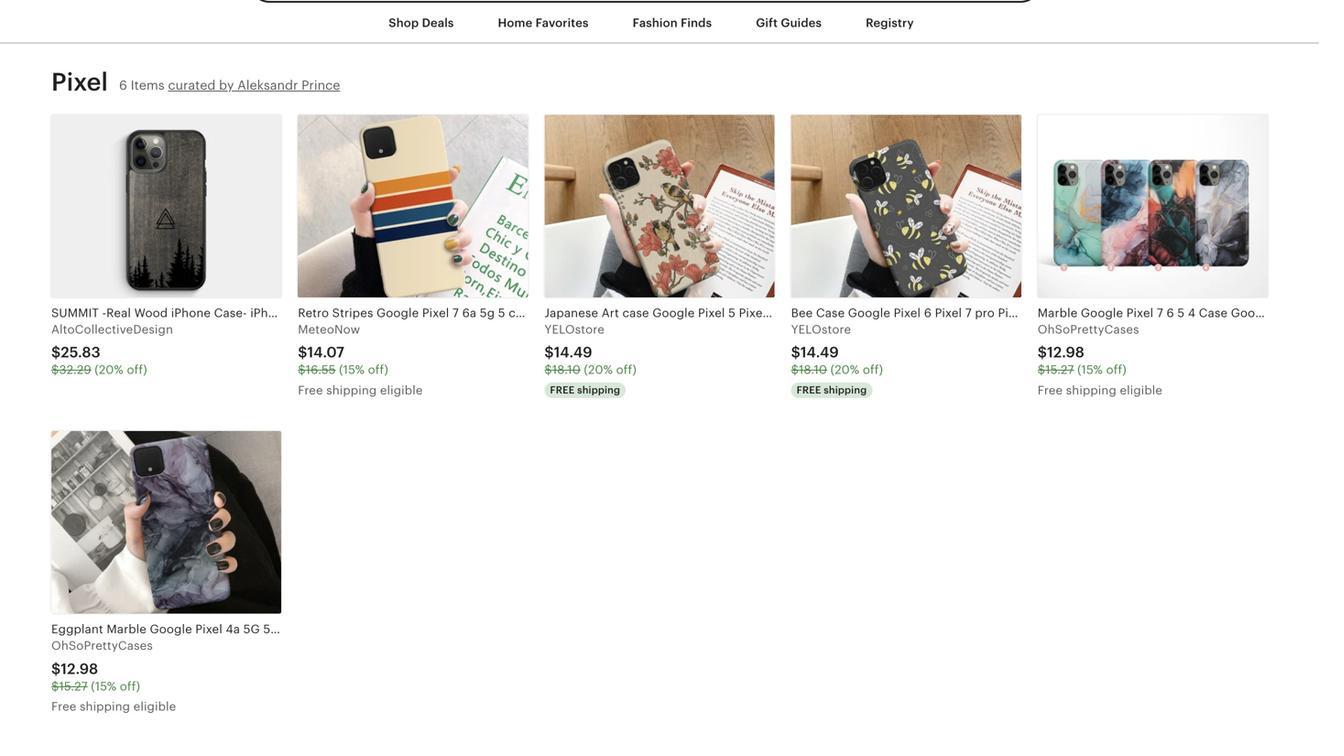 Task type: locate. For each thing, give the bounding box(es) containing it.
shipping inside meteonow $ 14.07 $ 16.55 (15% off) free shipping eligible
[[326, 384, 377, 397]]

gift guides
[[756, 16, 822, 30]]

eligible for retro stripes google pixel 7 6a 5g 5 case google pixel 3a xl case google pixel 3a case pixel 3 pixel phone case pixel 3 case pixel 2 xl c40 image at the left top of the page
[[380, 384, 423, 397]]

1 horizontal spatial (15%
[[339, 363, 365, 377]]

deals
[[422, 16, 454, 30]]

18.10
[[552, 363, 581, 377], [799, 363, 827, 377]]

1 (20% from the left
[[95, 363, 124, 377]]

(15% inside meteonow $ 14.07 $ 16.55 (15% off) free shipping eligible
[[339, 363, 365, 377]]

2 (20% from the left
[[584, 363, 613, 377]]

fashion finds link
[[619, 6, 726, 40]]

free for the japanese art case google pixel 5 pixel 7 pro pixel 4a 5g google pixel 5 pixel 4 xl google pixel 8 xl google pixel xl google pixel 2 ys258 image at the top
[[550, 385, 575, 396]]

off) for the eggplant marble google pixel 4a 5g 5 4 case google pixel 3a xl case oneplus nord 7t pixel 3a xl google pixel 3a case pixel 2 oneplus 8 o227 image
[[120, 680, 140, 694]]

off) for retro stripes google pixel 7 6a 5g 5 case google pixel 3a xl case google pixel 3a case pixel 3 pixel phone case pixel 3 case pixel 2 xl c40 image at the left top of the page
[[368, 363, 388, 377]]

Search for anything text field
[[248, 0, 998, 3]]

ohsoprettycases
[[1038, 323, 1139, 337], [51, 640, 153, 653]]

shipping for marble google pixel 7 6 5 4 case google pixel 3a xl case oneplus nord 7t case google pixel 3a xl google pixel 3a case pixel 2 oneplus 8 4x1 image
[[1066, 384, 1117, 397]]

eligible for marble google pixel 7 6 5 4 case google pixel 3a xl case oneplus nord 7t case google pixel 3a xl google pixel 3a case pixel 2 oneplus 8 4x1 image
[[1120, 384, 1163, 397]]

0 vertical spatial 15.27
[[1045, 363, 1074, 377]]

2 yelostore from the left
[[791, 323, 851, 337]]

$
[[51, 345, 61, 361], [298, 345, 307, 361], [544, 345, 554, 361], [791, 345, 801, 361], [1038, 345, 1047, 361], [51, 363, 59, 377], [298, 363, 306, 377], [544, 363, 552, 377], [791, 363, 799, 377], [1038, 363, 1045, 377], [51, 661, 61, 678], [51, 680, 59, 694]]

1 yelostore $ 14.49 $ 18.10 (20% off) free shipping from the left
[[544, 323, 637, 396]]

6 items curated by aleksandr prince
[[119, 78, 340, 93]]

0 horizontal spatial 18.10
[[552, 363, 581, 377]]

1 horizontal spatial (20%
[[584, 363, 613, 377]]

1 vertical spatial ohsoprettycases $ 12.98 $ 15.27 (15% off) free shipping eligible
[[51, 640, 176, 714]]

menu bar
[[0, 0, 1319, 44], [18, 3, 1301, 44]]

14.49
[[554, 345, 592, 361], [801, 345, 839, 361]]

1 horizontal spatial free
[[298, 384, 323, 397]]

1 horizontal spatial ohsoprettycases
[[1038, 323, 1139, 337]]

0 horizontal spatial free
[[550, 385, 575, 396]]

1 horizontal spatial 12.98
[[1047, 345, 1085, 361]]

0 horizontal spatial yelostore $ 14.49 $ 18.10 (20% off) free shipping
[[544, 323, 637, 396]]

registry
[[866, 16, 914, 30]]

0 horizontal spatial eligible
[[133, 700, 176, 714]]

aleksandr
[[237, 78, 298, 93]]

2 horizontal spatial (20%
[[831, 363, 859, 377]]

1 horizontal spatial free
[[797, 385, 821, 396]]

None search field
[[248, 0, 1042, 3]]

2 14.49 from the left
[[801, 345, 839, 361]]

favorites
[[536, 16, 589, 30]]

shipping for the japanese art case google pixel 5 pixel 7 pro pixel 4a 5g google pixel 5 pixel 4 xl google pixel 8 xl google pixel xl google pixel 2 ys258 image at the top
[[577, 385, 620, 396]]

0 vertical spatial ohsoprettycases
[[1038, 323, 1139, 337]]

shop deals link
[[375, 6, 468, 40]]

1 free from the left
[[550, 385, 575, 396]]

(20% for bee case google pixel 6 pixel 7 pro pixel 6a pixel 7a 4a 5g pixel 5 pixel 4 3a xl oneplus n300 n200 n100 n30 n10 nord 11r 10 ce3 ce 2 ys221 image
[[831, 363, 859, 377]]

home favorites link
[[484, 6, 602, 40]]

1 horizontal spatial 18.10
[[799, 363, 827, 377]]

off) for the japanese art case google pixel 5 pixel 7 pro pixel 4a 5g google pixel 5 pixel 4 xl google pixel 8 xl google pixel xl google pixel 2 ys258 image at the top
[[616, 363, 637, 377]]

shipping for the eggplant marble google pixel 4a 5g 5 4 case google pixel 3a xl case oneplus nord 7t pixel 3a xl google pixel 3a case pixel 2 oneplus 8 o227 image
[[80, 700, 130, 714]]

1 18.10 from the left
[[552, 363, 581, 377]]

18.10 for bee case google pixel 6 pixel 7 pro pixel 6a pixel 7a 4a 5g pixel 5 pixel 4 3a xl oneplus n300 n200 n100 n30 n10 nord 11r 10 ce3 ce 2 ys221 image
[[799, 363, 827, 377]]

1 vertical spatial 15.27
[[59, 680, 88, 694]]

free
[[298, 384, 323, 397], [1038, 384, 1063, 397], [51, 700, 76, 714]]

gift guides link
[[742, 6, 836, 40]]

registry link
[[852, 6, 928, 40]]

25.83
[[61, 345, 100, 361]]

0 horizontal spatial 14.49
[[554, 345, 592, 361]]

yelostore $ 14.49 $ 18.10 (20% off) free shipping
[[544, 323, 637, 396], [791, 323, 883, 396]]

free inside meteonow $ 14.07 $ 16.55 (15% off) free shipping eligible
[[298, 384, 323, 397]]

0 horizontal spatial (20%
[[95, 363, 124, 377]]

0 horizontal spatial ohsoprettycases
[[51, 640, 153, 653]]

1 14.49 from the left
[[554, 345, 592, 361]]

0 horizontal spatial yelostore
[[544, 323, 605, 337]]

japanese art case google pixel 5 pixel 7 pro pixel 4a 5g google pixel 5 pixel 4 xl google pixel 8 xl google pixel xl google pixel 2 ys258 image
[[544, 115, 775, 298]]

14.49 for the japanese art case google pixel 5 pixel 7 pro pixel 4a 5g google pixel 5 pixel 4 xl google pixel 8 xl google pixel xl google pixel 2 ys258 image at the top
[[554, 345, 592, 361]]

12.98
[[1047, 345, 1085, 361], [61, 661, 98, 678]]

eligible
[[380, 384, 423, 397], [1120, 384, 1163, 397], [133, 700, 176, 714]]

pixel
[[51, 68, 108, 96]]

2 horizontal spatial (15%
[[1077, 363, 1103, 377]]

1 vertical spatial ohsoprettycases
[[51, 640, 153, 653]]

0 vertical spatial ohsoprettycases $ 12.98 $ 15.27 (15% off) free shipping eligible
[[1038, 323, 1163, 397]]

0 horizontal spatial ohsoprettycases $ 12.98 $ 15.27 (15% off) free shipping eligible
[[51, 640, 176, 714]]

eligible for the eggplant marble google pixel 4a 5g 5 4 case google pixel 3a xl case oneplus nord 7t pixel 3a xl google pixel 3a case pixel 2 oneplus 8 o227 image
[[133, 700, 176, 714]]

shop deals
[[389, 16, 454, 30]]

yelostore
[[544, 323, 605, 337], [791, 323, 851, 337]]

0 vertical spatial 12.98
[[1047, 345, 1085, 361]]

off) inside meteonow $ 14.07 $ 16.55 (15% off) free shipping eligible
[[368, 363, 388, 377]]

free for marble google pixel 7 6 5 4 case google pixel 3a xl case oneplus nord 7t case google pixel 3a xl google pixel 3a case pixel 2 oneplus 8 4x1 image
[[1038, 384, 1063, 397]]

2 yelostore $ 14.49 $ 18.10 (20% off) free shipping from the left
[[791, 323, 883, 396]]

1 horizontal spatial yelostore $ 14.49 $ 18.10 (20% off) free shipping
[[791, 323, 883, 396]]

(15%
[[339, 363, 365, 377], [1077, 363, 1103, 377], [91, 680, 117, 694]]

ohsoprettycases for the eggplant marble google pixel 4a 5g 5 4 case google pixel 3a xl case oneplus nord 7t pixel 3a xl google pixel 3a case pixel 2 oneplus 8 o227 image
[[51, 640, 153, 653]]

shipping
[[326, 384, 377, 397], [1066, 384, 1117, 397], [577, 385, 620, 396], [824, 385, 867, 396], [80, 700, 130, 714]]

2 free from the left
[[797, 385, 821, 396]]

0 horizontal spatial (15%
[[91, 680, 117, 694]]

14.49 for bee case google pixel 6 pixel 7 pro pixel 6a pixel 7a 4a 5g pixel 5 pixel 4 3a xl oneplus n300 n200 n100 n30 n10 nord 11r 10 ce3 ce 2 ys221 image
[[801, 345, 839, 361]]

0 horizontal spatial free
[[51, 700, 76, 714]]

1 horizontal spatial 14.49
[[801, 345, 839, 361]]

15.27 for the eggplant marble google pixel 4a 5g 5 4 case google pixel 3a xl case oneplus nord 7t pixel 3a xl google pixel 3a case pixel 2 oneplus 8 o227 image
[[59, 680, 88, 694]]

0 horizontal spatial 15.27
[[59, 680, 88, 694]]

1 vertical spatial 12.98
[[61, 661, 98, 678]]

32.29
[[59, 363, 91, 377]]

off) for bee case google pixel 6 pixel 7 pro pixel 6a pixel 7a 4a 5g pixel 5 pixel 4 3a xl oneplus n300 n200 n100 n30 n10 nord 11r 10 ce3 ce 2 ys221 image
[[863, 363, 883, 377]]

ohsoprettycases $ 12.98 $ 15.27 (15% off) free shipping eligible
[[1038, 323, 1163, 397], [51, 640, 176, 714]]

1 horizontal spatial yelostore
[[791, 323, 851, 337]]

0 horizontal spatial 12.98
[[61, 661, 98, 678]]

2 18.10 from the left
[[799, 363, 827, 377]]

(20%
[[95, 363, 124, 377], [584, 363, 613, 377], [831, 363, 859, 377]]

by
[[219, 78, 234, 93]]

2 horizontal spatial eligible
[[1120, 384, 1163, 397]]

guides
[[781, 16, 822, 30]]

15.27
[[1045, 363, 1074, 377], [59, 680, 88, 694]]

2 horizontal spatial free
[[1038, 384, 1063, 397]]

off) inside altocollectivedesign $ 25.83 $ 32.29 (20% off)
[[127, 363, 147, 377]]

free
[[550, 385, 575, 396], [797, 385, 821, 396]]

1 horizontal spatial ohsoprettycases $ 12.98 $ 15.27 (15% off) free shipping eligible
[[1038, 323, 1163, 397]]

1 horizontal spatial eligible
[[380, 384, 423, 397]]

eligible inside meteonow $ 14.07 $ 16.55 (15% off) free shipping eligible
[[380, 384, 423, 397]]

1 horizontal spatial 15.27
[[1045, 363, 1074, 377]]

ohsoprettycases for marble google pixel 7 6 5 4 case google pixel 3a xl case oneplus nord 7t case google pixel 3a xl google pixel 3a case pixel 2 oneplus 8 4x1 image
[[1038, 323, 1139, 337]]

meteonow $ 14.07 $ 16.55 (15% off) free shipping eligible
[[298, 323, 423, 397]]

3 (20% from the left
[[831, 363, 859, 377]]

eggplant marble google pixel 4a 5g 5 4 case google pixel 3a xl case oneplus nord 7t pixel 3a xl google pixel 3a case pixel 2 oneplus 8 o227 image
[[51, 431, 281, 614]]

retro stripes google pixel 7 6a 5g 5 case google pixel 3a xl case google pixel 3a case pixel 3 pixel phone case pixel 3 case pixel 2 xl c40 image
[[298, 115, 528, 298]]

off)
[[127, 363, 147, 377], [368, 363, 388, 377], [616, 363, 637, 377], [863, 363, 883, 377], [1106, 363, 1127, 377], [120, 680, 140, 694]]

1 yelostore from the left
[[544, 323, 605, 337]]

free for bee case google pixel 6 pixel 7 pro pixel 6a pixel 7a 4a 5g pixel 5 pixel 4 3a xl oneplus n300 n200 n100 n30 n10 nord 11r 10 ce3 ce 2 ys221 image
[[797, 385, 821, 396]]

(15% for the eggplant marble google pixel 4a 5g 5 4 case google pixel 3a xl case oneplus nord 7t pixel 3a xl google pixel 3a case pixel 2 oneplus 8 o227 image
[[91, 680, 117, 694]]

(15% for retro stripes google pixel 7 6a 5g 5 case google pixel 3a xl case google pixel 3a case pixel 3 pixel phone case pixel 3 case pixel 2 xl c40 image at the left top of the page
[[339, 363, 365, 377]]



Task type: describe. For each thing, give the bounding box(es) containing it.
prince
[[301, 78, 340, 93]]

fashion
[[633, 16, 678, 30]]

home favorites
[[498, 16, 589, 30]]

curated by aleksandr prince link
[[168, 78, 340, 93]]

yelostore for the japanese art case google pixel 5 pixel 7 pro pixel 4a 5g google pixel 5 pixel 4 xl google pixel 8 xl google pixel xl google pixel 2 ys258 image at the top
[[544, 323, 605, 337]]

12.98 for marble google pixel 7 6 5 4 case google pixel 3a xl case oneplus nord 7t case google pixel 3a xl google pixel 3a case pixel 2 oneplus 8 4x1 image
[[1047, 345, 1085, 361]]

16.55
[[306, 363, 336, 377]]

14.07
[[307, 345, 344, 361]]

meteonow
[[298, 323, 360, 337]]

ohsoprettycases $ 12.98 $ 15.27 (15% off) free shipping eligible for marble google pixel 7 6 5 4 case google pixel 3a xl case oneplus nord 7t case google pixel 3a xl google pixel 3a case pixel 2 oneplus 8 4x1 image
[[1038, 323, 1163, 397]]

ohsoprettycases $ 12.98 $ 15.27 (15% off) free shipping eligible for the eggplant marble google pixel 4a 5g 5 4 case google pixel 3a xl case oneplus nord 7t pixel 3a xl google pixel 3a case pixel 2 oneplus 8 o227 image
[[51, 640, 176, 714]]

summit -real wood iphone case- iphone 15 pro, 14, 13 - samsung galaxy s23, s22, s21fe -google pixel 8, 7a- made in canada by alto collective image
[[51, 115, 281, 298]]

yelostore $ 14.49 $ 18.10 (20% off) free shipping for bee case google pixel 6 pixel 7 pro pixel 6a pixel 7a 4a 5g pixel 5 pixel 4 3a xl oneplus n300 n200 n100 n30 n10 nord 11r 10 ce3 ce 2 ys221 image
[[791, 323, 883, 396]]

15.27 for marble google pixel 7 6 5 4 case google pixel 3a xl case oneplus nord 7t case google pixel 3a xl google pixel 3a case pixel 2 oneplus 8 4x1 image
[[1045, 363, 1074, 377]]

items
[[131, 78, 165, 93]]

gift
[[756, 16, 778, 30]]

altocollectivedesign $ 25.83 $ 32.29 (20% off)
[[51, 323, 173, 377]]

(15% for marble google pixel 7 6 5 4 case google pixel 3a xl case oneplus nord 7t case google pixel 3a xl google pixel 3a case pixel 2 oneplus 8 4x1 image
[[1077, 363, 1103, 377]]

(20% inside altocollectivedesign $ 25.83 $ 32.29 (20% off)
[[95, 363, 124, 377]]

off) for marble google pixel 7 6 5 4 case google pixel 3a xl case oneplus nord 7t case google pixel 3a xl google pixel 3a case pixel 2 oneplus 8 4x1 image
[[1106, 363, 1127, 377]]

yelostore $ 14.49 $ 18.10 (20% off) free shipping for the japanese art case google pixel 5 pixel 7 pro pixel 4a 5g google pixel 5 pixel 4 xl google pixel 8 xl google pixel xl google pixel 2 ys258 image at the top
[[544, 323, 637, 396]]

free for the eggplant marble google pixel 4a 5g 5 4 case google pixel 3a xl case oneplus nord 7t pixel 3a xl google pixel 3a case pixel 2 oneplus 8 o227 image
[[51, 700, 76, 714]]

shipping for bee case google pixel 6 pixel 7 pro pixel 6a pixel 7a 4a 5g pixel 5 pixel 4 3a xl oneplus n300 n200 n100 n30 n10 nord 11r 10 ce3 ce 2 ys221 image
[[824, 385, 867, 396]]

12.98 for the eggplant marble google pixel 4a 5g 5 4 case google pixel 3a xl case oneplus nord 7t pixel 3a xl google pixel 3a case pixel 2 oneplus 8 o227 image
[[61, 661, 98, 678]]

curated
[[168, 78, 216, 93]]

shop
[[389, 16, 419, 30]]

shipping for retro stripes google pixel 7 6a 5g 5 case google pixel 3a xl case google pixel 3a case pixel 3 pixel phone case pixel 3 case pixel 2 xl c40 image at the left top of the page
[[326, 384, 377, 397]]

(20% for the japanese art case google pixel 5 pixel 7 pro pixel 4a 5g google pixel 5 pixel 4 xl google pixel 8 xl google pixel xl google pixel 2 ys258 image at the top
[[584, 363, 613, 377]]

bee case google pixel 6 pixel 7 pro pixel 6a pixel 7a 4a 5g pixel 5 pixel 4 3a xl oneplus n300 n200 n100 n30 n10 nord 11r 10 ce3 ce 2 ys221 image
[[791, 115, 1021, 298]]

18.10 for the japanese art case google pixel 5 pixel 7 pro pixel 4a 5g google pixel 5 pixel 4 xl google pixel 8 xl google pixel xl google pixel 2 ys258 image at the top
[[552, 363, 581, 377]]

marble google pixel 7 6 5 4 case google pixel 3a xl case oneplus nord 7t case google pixel 3a xl google pixel 3a case pixel 2 oneplus 8 4x1 image
[[1038, 115, 1268, 298]]

finds
[[681, 16, 712, 30]]

free for retro stripes google pixel 7 6a 5g 5 case google pixel 3a xl case google pixel 3a case pixel 3 pixel phone case pixel 3 case pixel 2 xl c40 image at the left top of the page
[[298, 384, 323, 397]]

yelostore for bee case google pixel 6 pixel 7 pro pixel 6a pixel 7a 4a 5g pixel 5 pixel 4 3a xl oneplus n300 n200 n100 n30 n10 nord 11r 10 ce3 ce 2 ys221 image
[[791, 323, 851, 337]]

home
[[498, 16, 533, 30]]

altocollectivedesign
[[51, 323, 173, 337]]

6
[[119, 78, 127, 93]]

fashion finds
[[633, 16, 712, 30]]



Task type: vqa. For each thing, say whether or not it's contained in the screenshot.
6
yes



